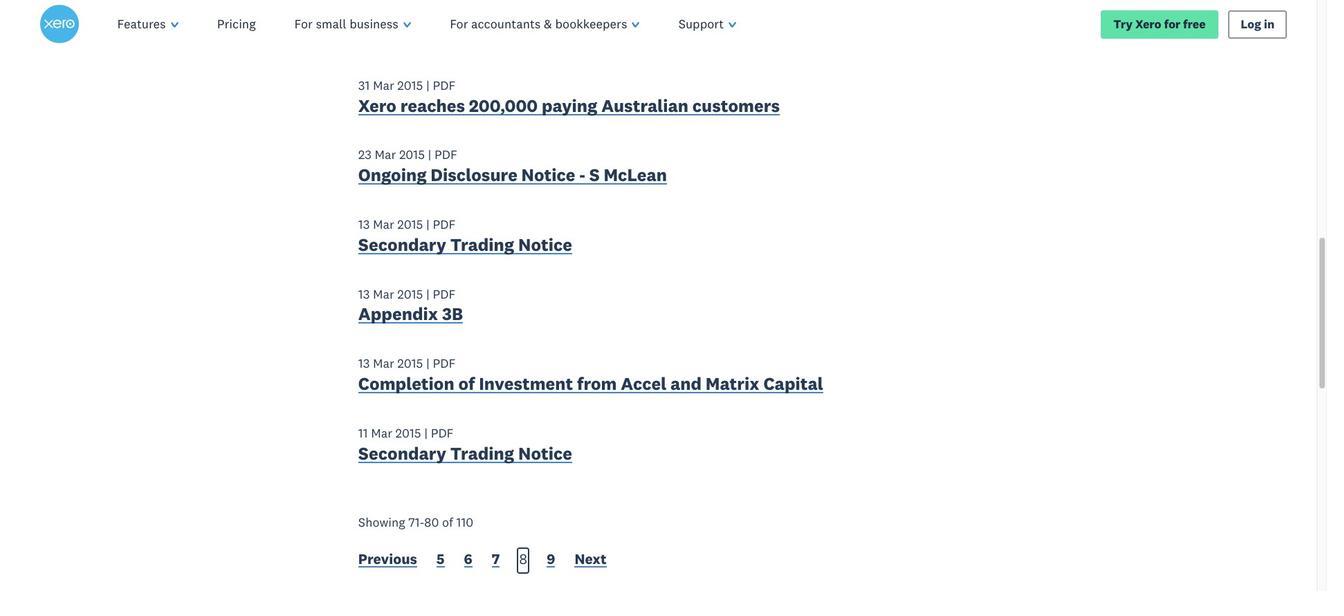 Task type: vqa. For each thing, say whether or not it's contained in the screenshot.
Ongoing Disclosure Notice - S Mclean "Link"
yes



Task type: locate. For each thing, give the bounding box(es) containing it.
2 vertical spatial notice
[[519, 443, 573, 465]]

notice
[[522, 164, 576, 186], [519, 234, 573, 256], [519, 443, 573, 465]]

31
[[359, 77, 370, 93]]

| up disclosure at the top left
[[428, 147, 432, 163]]

-
[[580, 164, 586, 186], [420, 515, 424, 531]]

secondary up 13 mar 2015 | pdf appendix 3b
[[359, 234, 446, 256]]

|
[[426, 77, 430, 93], [428, 147, 432, 163], [426, 217, 430, 233], [426, 286, 430, 302], [426, 356, 430, 372], [425, 426, 428, 442]]

2 trading from the top
[[450, 443, 515, 465]]

2015 for 13 mar 2015 | pdf appendix 3b
[[398, 286, 423, 302]]

7
[[492, 551, 500, 569]]

pdf inside 11 mar 2015 | pdf secondary trading notice
[[431, 426, 454, 442]]

1 appendix from the top
[[359, 25, 438, 47]]

secondary
[[359, 234, 446, 256], [359, 443, 446, 465]]

2015 inside 13 mar 2015 | pdf completion of investment from accel and matrix capital
[[398, 356, 423, 372]]

pricing link
[[198, 0, 275, 48]]

2015 inside the 13 mar 2015 | pdf secondary trading notice
[[398, 217, 423, 233]]

for inside "dropdown button"
[[450, 16, 468, 32]]

1 secondary from the top
[[359, 234, 446, 256]]

small
[[316, 16, 347, 32]]

13 inside 13 mar 2015 | pdf appendix 3b
[[359, 286, 370, 302]]

1 vertical spatial of
[[442, 515, 453, 531]]

secondary for 11 mar 2015 | pdf secondary trading notice
[[359, 443, 446, 465]]

13 for appendix
[[359, 286, 370, 302]]

notice for 23 mar 2015 | pdf ongoing disclosure notice - s mclean
[[522, 164, 576, 186]]

1 vertical spatial trading
[[450, 443, 515, 465]]

notice inside the 23 mar 2015 | pdf ongoing disclosure notice - s mclean
[[522, 164, 576, 186]]

mar for 23 mar 2015 | pdf ongoing disclosure notice - s mclean
[[375, 147, 396, 163]]

1 vertical spatial secondary
[[359, 443, 446, 465]]

0 vertical spatial notice
[[522, 164, 576, 186]]

pdf for 13 mar 2015 | pdf secondary trading notice
[[433, 217, 456, 233]]

next
[[575, 551, 607, 569]]

13 mar 2015 | pdf appendix 3b
[[359, 286, 463, 326]]

13 for secondary
[[359, 217, 370, 233]]

200,000
[[469, 95, 538, 117]]

| for 13 mar 2015 | pdf appendix 3b
[[426, 286, 430, 302]]

1 vertical spatial appendix
[[359, 304, 438, 326]]

| inside the 23 mar 2015 | pdf ongoing disclosure notice - s mclean
[[428, 147, 432, 163]]

9 button
[[547, 551, 556, 573]]

2015 inside 13 mar 2015 | pdf appendix 3b
[[398, 286, 423, 302]]

0 vertical spatial appendix
[[359, 25, 438, 47]]

0 horizontal spatial of
[[442, 515, 453, 531]]

2015 inside the 23 mar 2015 | pdf ongoing disclosure notice - s mclean
[[399, 147, 425, 163]]

| down completion
[[425, 426, 428, 442]]

notice inside 11 mar 2015 | pdf secondary trading notice
[[519, 443, 573, 465]]

mar for 13 mar 2015 | pdf secondary trading notice
[[373, 217, 394, 233]]

secondary trading notice link
[[359, 234, 573, 259], [359, 443, 573, 468]]

mar inside the 23 mar 2015 | pdf ongoing disclosure notice - s mclean
[[375, 147, 396, 163]]

0 vertical spatial secondary
[[359, 234, 446, 256]]

showing
[[359, 515, 406, 531]]

- right showing
[[420, 515, 424, 531]]

capital
[[764, 373, 824, 395]]

for accountants & bookkeepers
[[450, 16, 628, 32]]

xero reaches 200,000 paying australian customers link
[[359, 95, 780, 120]]

of right 80
[[442, 515, 453, 531]]

6
[[464, 551, 473, 569]]

next button
[[575, 551, 607, 573]]

appendix 3b link up completion
[[359, 304, 463, 329]]

1 vertical spatial 13
[[359, 286, 370, 302]]

bookkeepers
[[556, 16, 628, 32]]

for
[[295, 16, 313, 32], [450, 16, 468, 32]]

pdf down completion
[[431, 426, 454, 442]]

13 inside 13 mar 2015 | pdf completion of investment from accel and matrix capital
[[359, 356, 370, 372]]

secondary inside the 13 mar 2015 | pdf secondary trading notice
[[359, 234, 446, 256]]

of inside 13 mar 2015 | pdf completion of investment from accel and matrix capital
[[459, 373, 475, 395]]

notice for 11 mar 2015 | pdf secondary trading notice
[[519, 443, 573, 465]]

1 horizontal spatial -
[[580, 164, 586, 186]]

1 for from the left
[[295, 16, 313, 32]]

1 secondary trading notice link from the top
[[359, 234, 573, 259]]

| up completion
[[426, 356, 430, 372]]

pdf up disclosure at the top left
[[435, 147, 458, 163]]

trading
[[450, 234, 515, 256], [450, 443, 515, 465]]

0 vertical spatial 3b
[[442, 25, 463, 47]]

1 horizontal spatial of
[[459, 373, 475, 395]]

showing 71 - 80 of 110
[[359, 515, 474, 531]]

disclosure
[[431, 164, 518, 186]]

31 mar 2015 | pdf xero reaches 200,000 paying australian customers
[[359, 77, 780, 117]]

of
[[459, 373, 475, 395], [442, 515, 453, 531]]

1 horizontal spatial xero
[[1136, 16, 1162, 31]]

pdf for 23 mar 2015 | pdf ongoing disclosure notice - s mclean
[[435, 147, 458, 163]]

110
[[457, 515, 474, 531]]

mar inside 13 mar 2015 | pdf completion of investment from accel and matrix capital
[[373, 356, 394, 372]]

mar inside the 13 mar 2015 | pdf secondary trading notice
[[373, 217, 394, 233]]

| inside 13 mar 2015 | pdf appendix 3b
[[426, 286, 430, 302]]

xero down 31
[[359, 95, 397, 117]]

2 secondary trading notice link from the top
[[359, 443, 573, 468]]

2 13 from the top
[[359, 286, 370, 302]]

appendix
[[359, 25, 438, 47], [359, 304, 438, 326]]

| down the 13 mar 2015 | pdf secondary trading notice
[[426, 286, 430, 302]]

23
[[359, 147, 372, 163]]

pdf down the 13 mar 2015 | pdf secondary trading notice
[[433, 286, 456, 302]]

mar inside "31 mar 2015 | pdf xero reaches 200,000 paying australian customers"
[[373, 77, 394, 93]]

2015
[[399, 8, 425, 24], [398, 77, 423, 93], [399, 147, 425, 163], [398, 217, 423, 233], [398, 286, 423, 302], [398, 356, 423, 372], [396, 426, 421, 442]]

- left s at the left of page
[[580, 164, 586, 186]]

trading inside 11 mar 2015 | pdf secondary trading notice
[[450, 443, 515, 465]]

1 vertical spatial 3b
[[442, 304, 463, 326]]

1 13 from the top
[[359, 217, 370, 233]]

1 trading from the top
[[450, 234, 515, 256]]

pdf inside 13 mar 2015 | pdf completion of investment from accel and matrix capital
[[433, 356, 456, 372]]

0 vertical spatial 13
[[359, 217, 370, 233]]

2015 inside "31 mar 2015 | pdf xero reaches 200,000 paying australian customers"
[[398, 77, 423, 93]]

2015 for 23 mar 2015 | pdf ongoing disclosure notice - s mclean
[[399, 147, 425, 163]]

0 vertical spatial trading
[[450, 234, 515, 256]]

&
[[544, 16, 552, 32]]

0 vertical spatial -
[[580, 164, 586, 186]]

notice for 13 mar 2015 | pdf secondary trading notice
[[519, 234, 573, 256]]

accountants
[[471, 16, 541, 32]]

appendix inside 13 mar 2015 | pdf appendix 3b
[[359, 304, 438, 326]]

2 vertical spatial 13
[[359, 356, 370, 372]]

2 for from the left
[[450, 16, 468, 32]]

2 secondary from the top
[[359, 443, 446, 465]]

13 inside the 13 mar 2015 | pdf secondary trading notice
[[359, 217, 370, 233]]

0 horizontal spatial for
[[295, 16, 313, 32]]

for small business button
[[275, 0, 431, 48]]

mar for 11 mar 2015 | pdf secondary trading notice
[[371, 426, 393, 442]]

ongoing
[[359, 164, 427, 186]]

1 appendix 3b link from the top
[[359, 25, 463, 50]]

13
[[359, 217, 370, 233], [359, 286, 370, 302], [359, 356, 370, 372]]

support button
[[660, 0, 756, 48]]

0 horizontal spatial xero
[[359, 95, 397, 117]]

2015 for 02 apr 2015
[[399, 8, 425, 24]]

pdf for 13 mar 2015 | pdf completion of investment from accel and matrix capital
[[433, 356, 456, 372]]

pdf
[[434, 8, 457, 24], [433, 77, 456, 93], [435, 147, 458, 163], [433, 217, 456, 233], [433, 286, 456, 302], [433, 356, 456, 372], [431, 426, 454, 442]]

for left small
[[295, 16, 313, 32]]

notice inside the 13 mar 2015 | pdf secondary trading notice
[[519, 234, 573, 256]]

1 vertical spatial notice
[[519, 234, 573, 256]]

pdf inside the 13 mar 2015 | pdf secondary trading notice
[[433, 217, 456, 233]]

pdf inside the 23 mar 2015 | pdf ongoing disclosure notice - s mclean
[[435, 147, 458, 163]]

pdf down disclosure at the top left
[[433, 217, 456, 233]]

| inside 13 mar 2015 | pdf completion of investment from accel and matrix capital
[[426, 356, 430, 372]]

business
[[350, 16, 399, 32]]

3 13 from the top
[[359, 356, 370, 372]]

| inside 11 mar 2015 | pdf secondary trading notice
[[425, 426, 428, 442]]

ongoing disclosure notice - s mclean link
[[359, 164, 667, 190]]

appendix 3b link
[[359, 25, 463, 50], [359, 304, 463, 329]]

pdf for 31 mar 2015 | pdf xero reaches 200,000 paying australian customers
[[433, 77, 456, 93]]

reaches
[[401, 95, 465, 117]]

log in link
[[1229, 10, 1288, 39]]

| inside "31 mar 2015 | pdf xero reaches 200,000 paying australian customers"
[[426, 77, 430, 93]]

2015 inside 11 mar 2015 | pdf secondary trading notice
[[396, 426, 421, 442]]

2 3b from the top
[[442, 304, 463, 326]]

2015 for 31 mar 2015 | pdf xero reaches 200,000 paying australian customers
[[398, 77, 423, 93]]

0 horizontal spatial -
[[420, 515, 424, 531]]

2 appendix 3b link from the top
[[359, 304, 463, 329]]

2 appendix from the top
[[359, 304, 438, 326]]

appendix 3b
[[359, 25, 463, 47]]

xero
[[1136, 16, 1162, 31], [359, 95, 397, 117]]

2015 for 11 mar 2015 | pdf secondary trading notice
[[396, 426, 421, 442]]

3b
[[442, 25, 463, 47], [442, 304, 463, 326]]

0 vertical spatial xero
[[1136, 16, 1162, 31]]

mar inside 11 mar 2015 | pdf secondary trading notice
[[371, 426, 393, 442]]

0 vertical spatial of
[[459, 373, 475, 395]]

1 horizontal spatial for
[[450, 16, 468, 32]]

pdf inside 13 mar 2015 | pdf appendix 3b
[[433, 286, 456, 302]]

trading for 13 mar 2015 | pdf secondary trading notice
[[450, 234, 515, 256]]

0 vertical spatial appendix 3b link
[[359, 25, 463, 50]]

secondary inside 11 mar 2015 | pdf secondary trading notice
[[359, 443, 446, 465]]

| up reaches on the top
[[426, 77, 430, 93]]

80
[[424, 515, 439, 531]]

1 vertical spatial secondary trading notice link
[[359, 443, 573, 468]]

secondary trading notice link for 11 mar 2015 | pdf secondary trading notice
[[359, 443, 573, 468]]

xero left for
[[1136, 16, 1162, 31]]

s
[[590, 164, 600, 186]]

0 vertical spatial secondary trading notice link
[[359, 234, 573, 259]]

appendix 3b link down 02 apr 2015 on the top left
[[359, 25, 463, 50]]

trading inside the 13 mar 2015 | pdf secondary trading notice
[[450, 234, 515, 256]]

pdf up reaches on the top
[[433, 77, 456, 93]]

mar inside 13 mar 2015 | pdf appendix 3b
[[373, 286, 394, 302]]

completion
[[359, 373, 455, 395]]

| for 23 mar 2015 | pdf ongoing disclosure notice - s mclean
[[428, 147, 432, 163]]

pdf up completion
[[433, 356, 456, 372]]

of left investment
[[459, 373, 475, 395]]

for left accountants
[[450, 16, 468, 32]]

2015 for 13 mar 2015 | pdf completion of investment from accel and matrix capital
[[398, 356, 423, 372]]

3b inside 13 mar 2015 | pdf appendix 3b
[[442, 304, 463, 326]]

mar
[[373, 77, 394, 93], [375, 147, 396, 163], [373, 217, 394, 233], [373, 286, 394, 302], [373, 356, 394, 372], [371, 426, 393, 442]]

1 vertical spatial appendix 3b link
[[359, 304, 463, 329]]

| down "ongoing"
[[426, 217, 430, 233]]

secondary down 11 at the bottom left of the page
[[359, 443, 446, 465]]

pdf inside "31 mar 2015 | pdf xero reaches 200,000 paying australian customers"
[[433, 77, 456, 93]]

1 vertical spatial xero
[[359, 95, 397, 117]]

for inside dropdown button
[[295, 16, 313, 32]]

appendix 3b link for 13 mar 2015
[[359, 304, 463, 329]]

| inside the 13 mar 2015 | pdf secondary trading notice
[[426, 217, 430, 233]]



Task type: describe. For each thing, give the bounding box(es) containing it.
for
[[1165, 16, 1181, 31]]

13 for completion
[[359, 356, 370, 372]]

11 mar 2015 | pdf secondary trading notice
[[359, 426, 573, 465]]

log in
[[1241, 16, 1275, 31]]

features
[[117, 16, 166, 32]]

for for for small business
[[295, 16, 313, 32]]

try
[[1114, 16, 1133, 31]]

pdf for 13 mar 2015 | pdf appendix 3b
[[433, 286, 456, 302]]

5 button
[[437, 551, 445, 573]]

log
[[1241, 16, 1262, 31]]

| for 13 mar 2015 | pdf secondary trading notice
[[426, 217, 430, 233]]

pdf up appendix 3b
[[434, 8, 457, 24]]

8 button
[[519, 551, 528, 573]]

- inside the 23 mar 2015 | pdf ongoing disclosure notice - s mclean
[[580, 164, 586, 186]]

| for 31 mar 2015 | pdf xero reaches 200,000 paying australian customers
[[426, 77, 430, 93]]

completion of investment from accel and matrix capital link
[[359, 373, 824, 399]]

1 3b from the top
[[442, 25, 463, 47]]

australian
[[602, 95, 689, 117]]

previous button
[[359, 551, 417, 573]]

2015 for 13 mar 2015 | pdf secondary trading notice
[[398, 217, 423, 233]]

02
[[359, 8, 373, 24]]

support
[[679, 16, 724, 32]]

8
[[519, 551, 528, 569]]

for small business
[[295, 16, 399, 32]]

9
[[547, 551, 556, 569]]

paying
[[542, 95, 598, 117]]

features button
[[98, 0, 198, 48]]

matrix
[[706, 373, 760, 395]]

and
[[671, 373, 702, 395]]

trading for 11 mar 2015 | pdf secondary trading notice
[[450, 443, 515, 465]]

71
[[409, 515, 420, 531]]

6 button
[[464, 551, 473, 573]]

free
[[1184, 16, 1206, 31]]

7 button
[[492, 551, 500, 573]]

try xero for free link
[[1101, 10, 1219, 39]]

pricing
[[217, 16, 256, 32]]

for for for accountants & bookkeepers
[[450, 16, 468, 32]]

5
[[437, 551, 445, 569]]

mar for 31 mar 2015 | pdf xero reaches 200,000 paying australian customers
[[373, 77, 394, 93]]

secondary trading notice link for 13 mar 2015 | pdf secondary trading notice
[[359, 234, 573, 259]]

mclean
[[604, 164, 667, 186]]

for accountants & bookkeepers button
[[431, 0, 660, 48]]

customers
[[693, 95, 780, 117]]

accel
[[621, 373, 667, 395]]

11
[[359, 426, 368, 442]]

| for 11 mar 2015 | pdf secondary trading notice
[[425, 426, 428, 442]]

investment
[[479, 373, 573, 395]]

xero inside "31 mar 2015 | pdf xero reaches 200,000 paying australian customers"
[[359, 95, 397, 117]]

mar for 13 mar 2015 | pdf appendix 3b
[[373, 286, 394, 302]]

13 mar 2015 | pdf secondary trading notice
[[359, 217, 573, 256]]

from
[[577, 373, 617, 395]]

try xero for free
[[1114, 16, 1206, 31]]

13 mar 2015 | pdf completion of investment from accel and matrix capital
[[359, 356, 824, 395]]

| for 13 mar 2015 | pdf completion of investment from accel and matrix capital
[[426, 356, 430, 372]]

apr
[[376, 8, 396, 24]]

1 vertical spatial -
[[420, 515, 424, 531]]

23 mar 2015 | pdf ongoing disclosure notice - s mclean
[[359, 147, 667, 186]]

secondary for 13 mar 2015 | pdf secondary trading notice
[[359, 234, 446, 256]]

appendix 3b link for 02 apr 2015
[[359, 25, 463, 50]]

previous
[[359, 551, 417, 569]]

mar for 13 mar 2015 | pdf completion of investment from accel and matrix capital
[[373, 356, 394, 372]]

02 apr 2015
[[359, 8, 425, 24]]

pdf for 11 mar 2015 | pdf secondary trading notice
[[431, 426, 454, 442]]

xero homepage image
[[40, 5, 79, 44]]

in
[[1265, 16, 1275, 31]]



